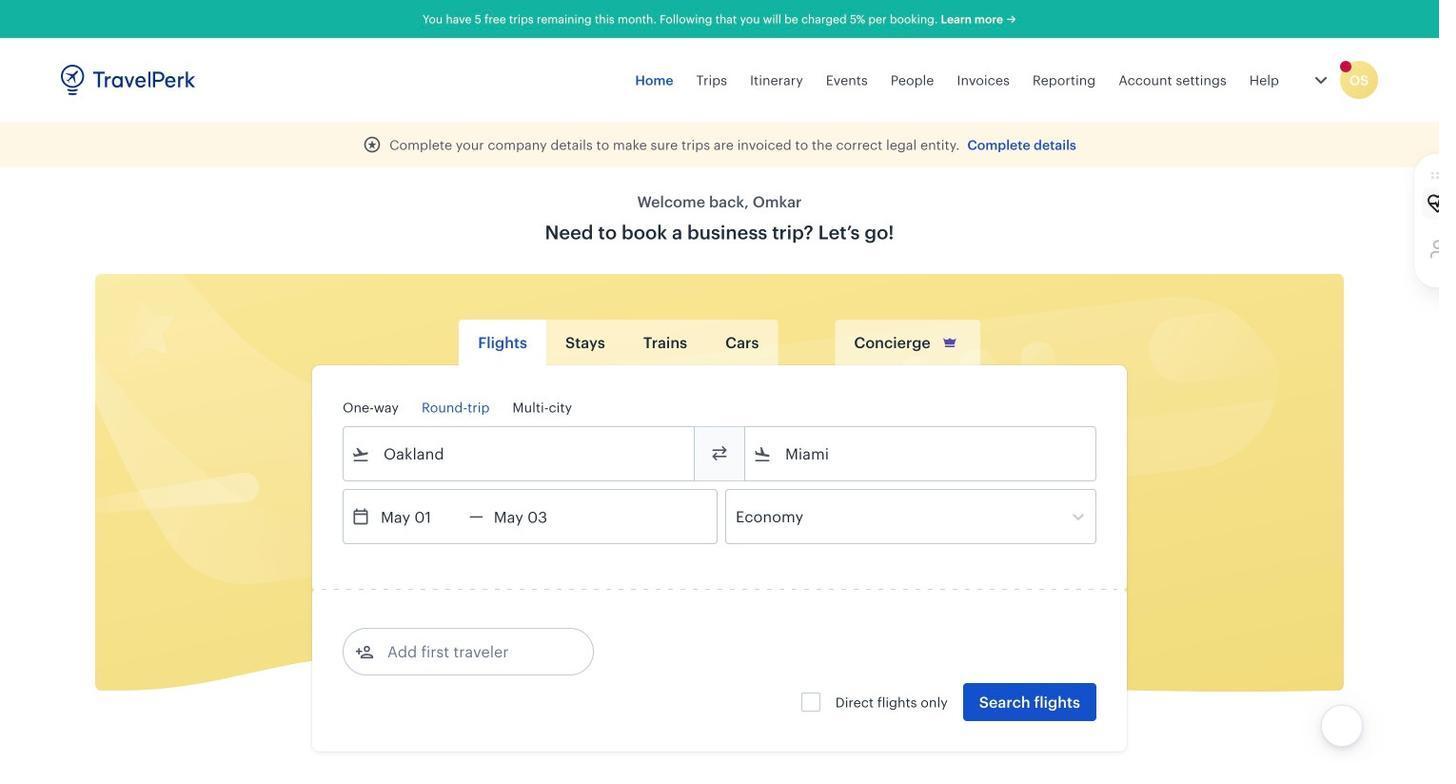 Task type: locate. For each thing, give the bounding box(es) containing it.
To search field
[[772, 439, 1071, 469]]

Depart text field
[[370, 490, 469, 544]]

From search field
[[370, 439, 669, 469]]



Task type: describe. For each thing, give the bounding box(es) containing it.
Add first traveler search field
[[374, 637, 572, 667]]

Return text field
[[483, 490, 582, 544]]



